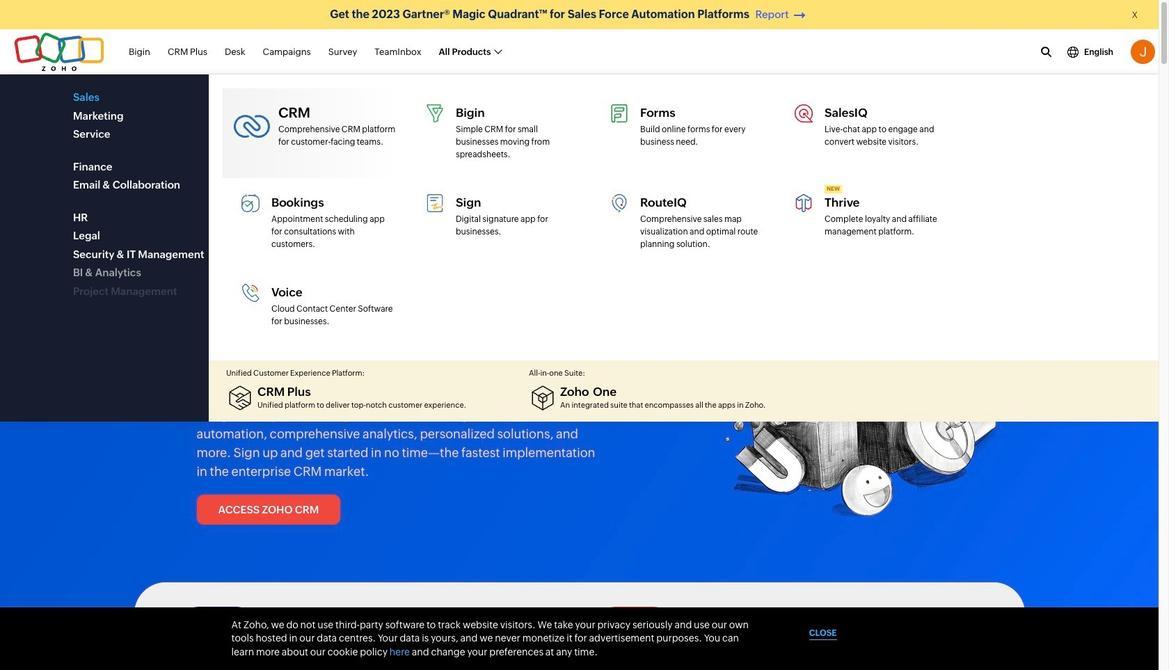 Task type: locate. For each thing, give the bounding box(es) containing it.
crm home banner image
[[684, 136, 1001, 535]]

jeremy miller image
[[1131, 40, 1156, 64]]



Task type: describe. For each thing, give the bounding box(es) containing it.
zoho crm logo image
[[134, 83, 208, 113]]



Task type: vqa. For each thing, say whether or not it's contained in the screenshot.
Zoho Crm Logo
yes



